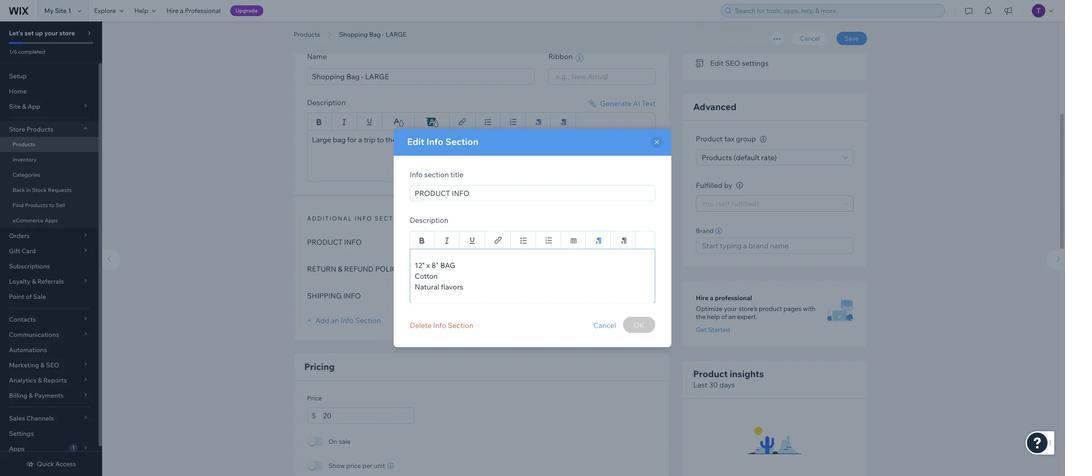 Task type: describe. For each thing, give the bounding box(es) containing it.
generate ai text button
[[587, 98, 656, 109]]

access
[[55, 461, 76, 469]]

to inside find products to sell link
[[49, 202, 54, 209]]

1/6 completed
[[9, 48, 45, 55]]

product inside button
[[755, 41, 782, 50]]

store's
[[739, 305, 758, 314]]

my site 1
[[44, 7, 71, 15]]

store
[[9, 126, 25, 134]]

info for additional
[[355, 215, 373, 222]]

false text field
[[307, 130, 656, 182]]

1
[[68, 7, 71, 15]]

professional
[[715, 295, 753, 303]]

8"
[[449, 238, 456, 247]]

name
[[307, 52, 327, 61]]

-
[[382, 30, 385, 39]]

bag
[[333, 135, 346, 144]]

e.g., Tech Specs text field
[[410, 186, 656, 202]]

products up 'inventory' at the left of the page
[[13, 141, 36, 148]]

inventory link
[[0, 152, 99, 168]]

a for hire a professional
[[711, 295, 714, 303]]

basic
[[307, 29, 329, 36]]

your inside "sidebar" element
[[44, 29, 58, 37]]

set
[[25, 29, 34, 37]]

x
[[444, 238, 448, 247]]

optimize your store's product pages with the help of an expert.
[[697, 305, 816, 322]]

fulfilled)
[[732, 200, 760, 209]]

12" x 8" bag  cotton  natural flavors
[[433, 238, 548, 247]]

delete info section button
[[410, 317, 474, 334]]

x 8"
[[427, 261, 439, 270]]

store products
[[9, 126, 53, 134]]

create coupon button
[[697, 21, 760, 33]]

find products to sell link
[[0, 198, 99, 213]]

pages
[[784, 305, 802, 314]]

get started link
[[697, 327, 731, 335]]

by
[[725, 181, 733, 190]]

show
[[329, 462, 345, 470]]

0 vertical spatial cancel
[[801, 35, 821, 43]]

fulfilled by
[[697, 181, 733, 190]]

setup
[[9, 72, 27, 80]]

back
[[13, 187, 25, 194]]

info for shipping info
[[344, 292, 361, 301]]

store!
[[426, 135, 445, 144]]

info tooltip image
[[761, 136, 767, 143]]

info tooltip image
[[737, 183, 744, 189]]

0 horizontal spatial cancel
[[594, 321, 617, 330]]

1/6
[[9, 48, 17, 55]]

Search for tools, apps, help & more... field
[[733, 4, 943, 17]]

12" x 8" bag cotton natural flavors
[[415, 261, 464, 292]]

product tax group
[[697, 135, 758, 144]]

add
[[316, 316, 330, 325]]

for
[[348, 135, 357, 144]]

my
[[44, 7, 54, 15]]

started
[[709, 327, 731, 335]]

price
[[307, 395, 322, 403]]

the for help
[[697, 314, 706, 322]]

products down "product tax group"
[[702, 153, 733, 162]]

ai
[[634, 99, 641, 108]]

additional info sections
[[307, 215, 412, 222]]

flavors inside 12" x 8" bag cotton natural flavors
[[441, 283, 464, 292]]

quick access
[[37, 461, 76, 469]]

brand
[[697, 227, 714, 236]]

false text field
[[410, 249, 656, 304]]

create
[[711, 23, 733, 31]]

let's
[[9, 29, 23, 37]]

home link
[[0, 84, 99, 99]]

edit for edit seo settings
[[711, 59, 724, 68]]

requests
[[48, 187, 72, 194]]

products up name
[[294, 30, 320, 39]]

product insights last 30 days
[[694, 369, 765, 390]]

with
[[804, 305, 816, 314]]

text
[[642, 99, 656, 108]]

site
[[55, 7, 67, 15]]

products up ecommerce apps
[[25, 202, 48, 209]]

Start typing a brand name field
[[700, 239, 851, 254]]

an inside optimize your store's product pages with the help of an expert.
[[729, 314, 736, 322]]

edit info section
[[407, 136, 479, 147]]

show price per unit
[[329, 462, 385, 470]]

on sale
[[329, 438, 351, 446]]

insights
[[730, 369, 765, 380]]

the for grocery
[[386, 135, 397, 144]]

info left the section
[[410, 170, 423, 179]]

automations link
[[0, 343, 99, 358]]

(self
[[716, 200, 731, 209]]

products (default rate)
[[702, 153, 777, 162]]

settings link
[[0, 427, 99, 442]]

0 vertical spatial cotton
[[475, 238, 498, 247]]

seo
[[726, 59, 741, 68]]

stock
[[32, 187, 47, 194]]

ok
[[634, 321, 645, 330]]

help button
[[129, 0, 161, 22]]

promote coupon image
[[697, 23, 705, 31]]

add an info section
[[314, 316, 381, 325]]

tax
[[725, 135, 735, 144]]

you
[[702, 200, 715, 209]]

sections
[[375, 215, 412, 222]]

store
[[59, 29, 75, 37]]

refund
[[344, 265, 374, 274]]

form containing advanced
[[98, 0, 1066, 477]]

1 horizontal spatial flavors
[[526, 238, 548, 247]]

settings
[[9, 430, 34, 438]]

seo settings image
[[697, 60, 705, 68]]

info inside delete info section button
[[434, 321, 446, 330]]

generate
[[601, 99, 632, 108]]



Task type: vqa. For each thing, say whether or not it's contained in the screenshot.
'conversations' in all conversations option
no



Task type: locate. For each thing, give the bounding box(es) containing it.
section
[[446, 136, 479, 147], [355, 316, 381, 325], [448, 321, 474, 330]]

1 horizontal spatial edit
[[711, 59, 724, 68]]

price
[[347, 462, 361, 470]]

per
[[363, 462, 373, 470]]

1 horizontal spatial the
[[697, 314, 706, 322]]

info right basic at the left top of page
[[332, 29, 349, 36]]

1 horizontal spatial cancel
[[801, 35, 821, 43]]

title
[[451, 170, 464, 179]]

products inside popup button
[[27, 126, 53, 134]]

0 vertical spatial bag
[[458, 238, 473, 247]]

product right this
[[755, 41, 782, 50]]

ecommerce apps
[[13, 217, 58, 224]]

0 vertical spatial edit
[[711, 59, 724, 68]]

the left the help
[[697, 314, 706, 322]]

back in stock requests link
[[0, 183, 99, 198]]

group
[[737, 135, 757, 144]]

sale
[[339, 438, 351, 446]]

info
[[344, 238, 362, 247], [344, 292, 361, 301]]

section down shipping info
[[355, 316, 381, 325]]

0 horizontal spatial a
[[180, 7, 184, 15]]

1 horizontal spatial of
[[722, 314, 728, 322]]

section for delete info section
[[448, 321, 474, 330]]

ribbon
[[549, 52, 575, 61]]

your inside optimize your store's product pages with the help of an expert.
[[725, 305, 738, 314]]

0 horizontal spatial hire
[[167, 7, 179, 15]]

your down professional
[[725, 305, 738, 314]]

cotton inside 12" x 8" bag cotton natural flavors
[[415, 272, 438, 281]]

1 vertical spatial hire
[[697, 295, 709, 303]]

(default
[[734, 153, 760, 162]]

create coupon
[[711, 23, 760, 31]]

1 horizontal spatial hire
[[697, 295, 709, 303]]

categories link
[[0, 168, 99, 183]]

flavors
[[526, 238, 548, 247], [441, 283, 464, 292]]

promote
[[711, 41, 740, 50]]

0 horizontal spatial an
[[331, 316, 339, 325]]

1 vertical spatial cotton
[[415, 272, 438, 281]]

hire up optimize
[[697, 295, 709, 303]]

natural inside form
[[499, 238, 524, 247]]

1 vertical spatial description
[[410, 216, 449, 225]]

1 horizontal spatial 12"
[[433, 238, 443, 247]]

cancel down search for tools, apps, help & more... field
[[801, 35, 821, 43]]

a up optimize
[[711, 295, 714, 303]]

hire right the help button
[[167, 7, 179, 15]]

point of sale link
[[0, 290, 99, 305]]

1 vertical spatial 12"
[[415, 261, 425, 270]]

1 vertical spatial cancel button
[[594, 317, 617, 334]]

product up 30
[[694, 369, 728, 380]]

0 vertical spatial cancel button
[[793, 32, 829, 45]]

product
[[307, 238, 343, 247]]

an right add
[[331, 316, 339, 325]]

professional
[[185, 7, 221, 15]]

info down additional info sections
[[344, 238, 362, 247]]

2 horizontal spatial a
[[711, 295, 714, 303]]

your right up
[[44, 29, 58, 37]]

12" for 12" x 8" bag  cotton  natural flavors
[[433, 238, 443, 247]]

info for basic
[[332, 29, 349, 36]]

promote this product button
[[697, 39, 782, 52]]

0 horizontal spatial bag
[[441, 261, 456, 270]]

12" left x 8"
[[415, 261, 425, 270]]

1 horizontal spatial a
[[359, 135, 362, 144]]

hire inside hire a professional link
[[167, 7, 179, 15]]

0 vertical spatial products link
[[289, 30, 325, 39]]

0 horizontal spatial edit
[[407, 136, 425, 147]]

1 horizontal spatial cotton
[[475, 238, 498, 247]]

a inside text field
[[359, 135, 362, 144]]

0 horizontal spatial flavors
[[441, 283, 464, 292]]

optimize
[[697, 305, 723, 314]]

to right "trip"
[[377, 135, 384, 144]]

hire a professional link
[[161, 0, 226, 22]]

get started
[[697, 327, 731, 335]]

edit seo settings
[[711, 59, 769, 68]]

info up add an info section
[[344, 292, 361, 301]]

find products to sell
[[13, 202, 65, 209]]

1 vertical spatial the
[[697, 314, 706, 322]]

1 vertical spatial your
[[725, 305, 738, 314]]

1 vertical spatial bag
[[441, 261, 456, 270]]

0 vertical spatial info
[[332, 29, 349, 36]]

12" for 12" x 8" bag cotton natural flavors
[[415, 261, 425, 270]]

completed
[[18, 48, 45, 55]]

hire for hire a professional
[[697, 295, 709, 303]]

of left sale
[[26, 293, 32, 301]]

products right store
[[27, 126, 53, 134]]

1 vertical spatial a
[[359, 135, 362, 144]]

product for insights
[[694, 369, 728, 380]]

1 vertical spatial info
[[355, 215, 373, 222]]

description up x
[[410, 216, 449, 225]]

edit left store!
[[407, 136, 425, 147]]

generate ai text
[[601, 99, 656, 108]]

hire a professional
[[697, 295, 753, 303]]

quick
[[37, 461, 54, 469]]

products link inside "sidebar" element
[[0, 137, 99, 152]]

cotton down x 8"
[[415, 272, 438, 281]]

info for product info
[[344, 238, 362, 247]]

Add a product name text field
[[307, 68, 535, 84]]

sell
[[56, 202, 65, 209]]

info right grocery
[[427, 136, 444, 147]]

inventory
[[13, 156, 37, 163]]

find
[[13, 202, 24, 209]]

1 vertical spatial natural
[[415, 283, 440, 292]]

of inside "sidebar" element
[[26, 293, 32, 301]]

section right delete
[[448, 321, 474, 330]]

0 horizontal spatial 12"
[[415, 261, 425, 270]]

section for edit info section
[[446, 136, 479, 147]]

the inside text field
[[386, 135, 397, 144]]

natural up false text field
[[499, 238, 524, 247]]

1 horizontal spatial bag
[[458, 238, 473, 247]]

cancel left ok button
[[594, 321, 617, 330]]

coupon
[[735, 23, 760, 31]]

products link
[[289, 30, 325, 39], [0, 137, 99, 152]]

flavors up false text field
[[526, 238, 548, 247]]

0 horizontal spatial info
[[332, 29, 349, 36]]

description
[[307, 98, 346, 107], [410, 216, 449, 225]]

section inside form
[[355, 316, 381, 325]]

0 horizontal spatial your
[[44, 29, 58, 37]]

1 vertical spatial cancel
[[594, 321, 617, 330]]

Select box search field
[[556, 69, 649, 84]]

0 horizontal spatial cotton
[[415, 272, 438, 281]]

0 vertical spatial your
[[44, 29, 58, 37]]

shopping bag - large
[[339, 30, 407, 39]]

12" left x
[[433, 238, 443, 247]]

of right the help
[[722, 314, 728, 322]]

product inside optimize your store's product pages with the help of an expert.
[[759, 305, 783, 314]]

bag
[[458, 238, 473, 247], [441, 261, 456, 270]]

last
[[694, 381, 708, 390]]

your
[[44, 29, 58, 37], [725, 305, 738, 314]]

save
[[845, 35, 860, 43]]

product
[[697, 135, 723, 144], [694, 369, 728, 380]]

0 vertical spatial of
[[26, 293, 32, 301]]

bag
[[369, 30, 381, 39]]

cancel button
[[793, 32, 829, 45], [594, 317, 617, 334]]

info right add
[[341, 316, 354, 325]]

bag inside 12" x 8" bag cotton natural flavors
[[441, 261, 456, 270]]

section inside button
[[448, 321, 474, 330]]

the left grocery
[[386, 135, 397, 144]]

subscriptions link
[[0, 259, 99, 274]]

1 horizontal spatial cancel button
[[793, 32, 829, 45]]

edit left seo
[[711, 59, 724, 68]]

store products button
[[0, 122, 99, 137]]

you (self fulfilled)
[[702, 200, 760, 209]]

0 horizontal spatial cancel button
[[594, 317, 617, 334]]

0 vertical spatial info
[[344, 238, 362, 247]]

the inside optimize your store's product pages with the help of an expert.
[[697, 314, 706, 322]]

cotton right "8""
[[475, 238, 498, 247]]

edit for edit info section
[[407, 136, 425, 147]]

upgrade
[[236, 7, 258, 14]]

1 horizontal spatial your
[[725, 305, 738, 314]]

apps
[[45, 217, 58, 224]]

1 horizontal spatial an
[[729, 314, 736, 322]]

1 vertical spatial flavors
[[441, 283, 464, 292]]

0 vertical spatial 12"
[[433, 238, 443, 247]]

edit inside button
[[711, 59, 724, 68]]

&
[[338, 265, 343, 274]]

product left tax
[[697, 135, 723, 144]]

bag right x 8"
[[441, 261, 456, 270]]

1 horizontal spatial description
[[410, 216, 449, 225]]

cotton
[[475, 238, 498, 247], [415, 272, 438, 281]]

0 vertical spatial flavors
[[526, 238, 548, 247]]

product left pages
[[759, 305, 783, 314]]

fulfilled
[[697, 181, 723, 190]]

rate)
[[762, 153, 777, 162]]

0 vertical spatial the
[[386, 135, 397, 144]]

add an info section link
[[307, 316, 381, 325]]

1 horizontal spatial info
[[355, 215, 373, 222]]

description up "large" at the left top
[[307, 98, 346, 107]]

1 vertical spatial products link
[[0, 137, 99, 152]]

delete info section
[[410, 321, 474, 330]]

basic info
[[307, 29, 349, 36]]

help
[[708, 314, 720, 322]]

product inside "product insights last 30 days"
[[694, 369, 728, 380]]

0 horizontal spatial natural
[[415, 283, 440, 292]]

1 vertical spatial product
[[694, 369, 728, 380]]

0 vertical spatial hire
[[167, 7, 179, 15]]

2 vertical spatial a
[[711, 295, 714, 303]]

info inside form
[[341, 316, 354, 325]]

sale
[[33, 293, 46, 301]]

ecommerce
[[13, 217, 43, 224]]

product info
[[307, 238, 362, 247]]

section right store!
[[446, 136, 479, 147]]

0 vertical spatial product
[[697, 135, 723, 144]]

form
[[98, 0, 1066, 477]]

natural inside 12" x 8" bag cotton natural flavors
[[415, 283, 440, 292]]

an
[[729, 314, 736, 322], [331, 316, 339, 325]]

1 horizontal spatial natural
[[499, 238, 524, 247]]

0 horizontal spatial description
[[307, 98, 346, 107]]

1 vertical spatial edit
[[407, 136, 425, 147]]

hire for hire a professional
[[167, 7, 179, 15]]

product for tax
[[697, 135, 723, 144]]

to left sell
[[49, 202, 54, 209]]

0 vertical spatial product
[[755, 41, 782, 50]]

a right the for
[[359, 135, 362, 144]]

shipping
[[307, 292, 342, 301]]

bag right "8""
[[458, 238, 473, 247]]

1 horizontal spatial products link
[[289, 30, 325, 39]]

of inside optimize your store's product pages with the help of an expert.
[[722, 314, 728, 322]]

an left expert.
[[729, 314, 736, 322]]

0 horizontal spatial the
[[386, 135, 397, 144]]

cancel button left ok button
[[594, 317, 617, 334]]

info
[[427, 136, 444, 147], [410, 170, 423, 179], [341, 316, 354, 325], [434, 321, 446, 330]]

explore
[[94, 7, 116, 15]]

1 vertical spatial of
[[722, 314, 728, 322]]

12" inside 12" x 8" bag cotton natural flavors
[[415, 261, 425, 270]]

point of sale
[[9, 293, 46, 301]]

1 vertical spatial to
[[49, 202, 54, 209]]

natural down x 8"
[[415, 283, 440, 292]]

back in stock requests
[[13, 187, 72, 194]]

home
[[9, 87, 27, 95]]

0 horizontal spatial products link
[[0, 137, 99, 152]]

automations
[[9, 347, 47, 355]]

upgrade button
[[230, 5, 263, 16]]

expert.
[[738, 314, 758, 322]]

up
[[35, 29, 43, 37]]

1 vertical spatial product
[[759, 305, 783, 314]]

0 horizontal spatial of
[[26, 293, 32, 301]]

description inside form
[[307, 98, 346, 107]]

info left sections
[[355, 215, 373, 222]]

the
[[386, 135, 397, 144], [697, 314, 706, 322]]

0 vertical spatial description
[[307, 98, 346, 107]]

1 vertical spatial info
[[344, 292, 361, 301]]

a left "professional"
[[180, 7, 184, 15]]

products link down the store products
[[0, 137, 99, 152]]

ok button
[[623, 317, 656, 334]]

unit
[[374, 462, 385, 470]]

sidebar element
[[0, 22, 102, 477]]

delete
[[410, 321, 432, 330]]

0 vertical spatial natural
[[499, 238, 524, 247]]

a for hire a professional
[[180, 7, 184, 15]]

flavors up delete info section button
[[441, 283, 464, 292]]

0 vertical spatial to
[[377, 135, 384, 144]]

None text field
[[323, 408, 415, 424]]

info right delete
[[434, 321, 446, 330]]

1 horizontal spatial to
[[377, 135, 384, 144]]

products link up name
[[289, 30, 325, 39]]

in
[[26, 187, 31, 194]]

0 vertical spatial a
[[180, 7, 184, 15]]

0 horizontal spatial to
[[49, 202, 54, 209]]

cancel button down search for tools, apps, help & more... field
[[793, 32, 829, 45]]

to inside large bag for a trip to the grocery store! text field
[[377, 135, 384, 144]]



